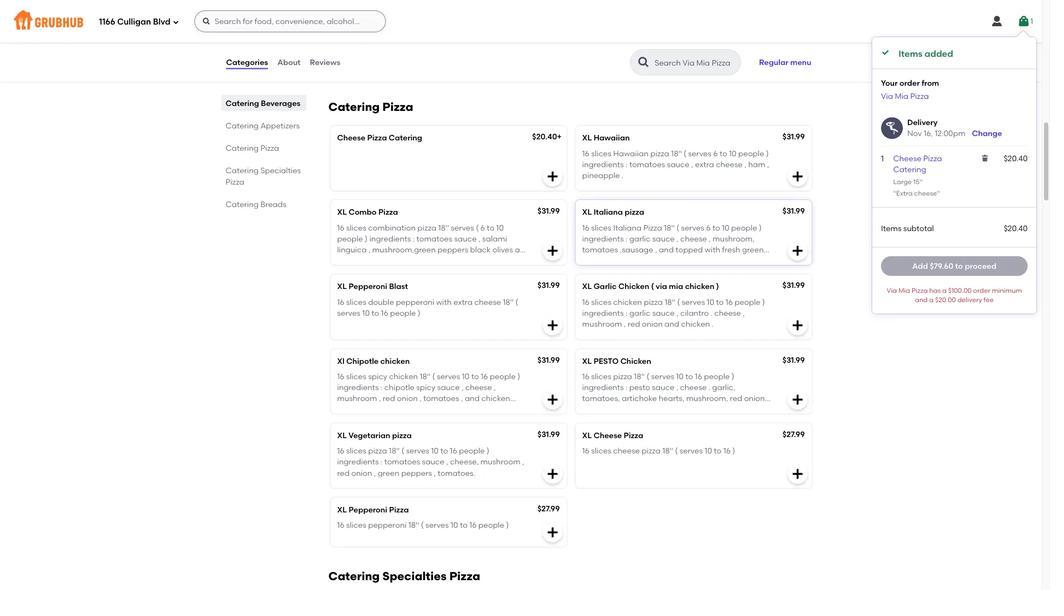 Task type: locate. For each thing, give the bounding box(es) containing it.
garlic up the ,sausage
[[629, 234, 651, 244]]

pizza down xl garlic chicken ( via mia chicken )
[[644, 298, 663, 307]]

0 vertical spatial via
[[881, 92, 893, 101]]

$31.99 for 16 slices pizza 18'' ( serves 10 to 16 people ) ingredients : tomatoes sauce , cheese, mushroom , red onion , green peppers , tomatoes.
[[538, 430, 560, 439]]

ranch up bacon
[[608, 35, 630, 45]]

catering specialties pizza inside tab
[[226, 166, 301, 187]]

1 32 from the left
[[337, 51, 346, 60]]

mia left "has" in the top of the page
[[899, 287, 910, 295]]

to inside 16 slices combination pizza 18'' serves ( 6 to 10 people ) ingredients : tomatoes sauce , salami linguica , mushroom,green peppers black olives and sausage .
[[487, 223, 495, 232]]

mushroom, inside 16 slices pizza 18'' ( serves 10 to 16 people ) ingredients : pesto sauce , cheese . garlic, tomatoes, artichoke hearts, mushroom, red onion and chicken
[[686, 394, 728, 404]]

1 vertical spatial mushroom
[[337, 394, 377, 404]]

0 vertical spatial items
[[899, 48, 923, 59]]

1 horizontal spatial a
[[943, 287, 947, 295]]

20
[[440, 51, 449, 60], [694, 51, 703, 60]]

slices for 16 slices double pepperoni with extra cheese 18'' ( serves 10 to 16 people )
[[346, 298, 366, 307]]

6
[[713, 149, 718, 158], [481, 223, 485, 232], [706, 223, 711, 232]]

0 vertical spatial chicken
[[619, 282, 649, 291]]

1 horizontal spatial 20
[[694, 51, 703, 60]]

$31.99 for 16 slices double pepperoni with extra cheese 18'' ( serves 10 to 16 people )
[[538, 281, 560, 290]]

from
[[922, 79, 939, 88]]

peppers left black
[[438, 245, 468, 255]]

( inside 16 slices pizza 18'' ( serves 10 to 16 people ) ingredients : pesto sauce , cheese . garlic, tomatoes, artichoke hearts, mushroom, red onion and chicken
[[647, 372, 649, 381]]

ingredients inside 16 slices combination pizza 18'' serves ( 6 to 10 people ) ingredients : tomatoes sauce , salami linguica , mushroom,green peppers black olives and sausage .
[[369, 234, 411, 244]]

1 " from the left
[[894, 190, 896, 197]]

delivery nov 16, 12:00pm
[[908, 118, 966, 138]]

1 vertical spatial catering specialties pizza
[[329, 570, 480, 584]]

1 vertical spatial pepperoni
[[396, 298, 434, 307]]

green right fresh
[[742, 245, 764, 255]]

$100.00
[[948, 287, 972, 295]]

ingredients down 'xl italiana pizza'
[[582, 234, 624, 244]]

xl
[[337, 357, 345, 366]]

1 horizontal spatial specialties
[[383, 570, 447, 584]]

:
[[626, 160, 628, 169], [413, 234, 415, 244], [626, 234, 628, 244], [626, 309, 628, 318], [381, 383, 383, 392], [626, 383, 628, 392], [381, 458, 383, 467]]

ingredients inside 16 slices pizza 18'' ( serves 10 to 16 people ) ingredients : tomatoes sauce , cheese, mushroom , red onion , green peppers , tomatoes.
[[337, 458, 379, 467]]

1 vertical spatial ranch
[[619, 51, 640, 60]]

xl for xl italiana pizza
[[582, 208, 592, 217]]

categories button
[[226, 43, 269, 82]]

xl
[[582, 133, 592, 143], [337, 208, 347, 217], [582, 208, 592, 217], [337, 282, 347, 291], [582, 282, 592, 291], [582, 357, 592, 366], [337, 431, 347, 440], [582, 431, 592, 440], [337, 505, 347, 515]]

6 inside 16 slices italiana pizza 18'' ( serves 6 to 10 people ) ingredients : garlic sauce , cheese , mushroom, tomatoes ,sausage , and topped with fresh green onion .
[[706, 223, 711, 232]]

16
[[582, 149, 590, 158], [337, 223, 345, 232], [582, 223, 590, 232], [337, 298, 345, 307], [582, 298, 590, 307], [726, 298, 733, 307], [381, 309, 388, 318], [337, 372, 345, 381], [481, 372, 488, 381], [582, 372, 590, 381], [695, 372, 702, 381], [337, 447, 345, 456], [450, 447, 457, 456], [582, 447, 590, 456], [724, 447, 731, 456], [337, 521, 345, 530], [469, 521, 477, 530]]

pepperoni
[[348, 51, 386, 60], [396, 298, 434, 307], [368, 521, 407, 530]]

chicken
[[685, 282, 715, 291], [613, 298, 642, 307], [681, 320, 710, 329], [381, 357, 410, 366], [389, 372, 418, 381], [482, 394, 510, 404], [599, 405, 628, 415]]

0 horizontal spatial $27.99
[[538, 504, 560, 514]]

ingredients up "marinated"
[[337, 383, 379, 392]]

linguica
[[337, 245, 367, 255]]

sticks down bacon ranch sticks
[[642, 51, 663, 60]]

mushroom inside 16 slices pizza 18'' ( serves 10 to 16 people ) ingredients : tomatoes sauce , cheese, mushroom , red onion , green peppers , tomatoes.
[[481, 458, 521, 467]]

1 horizontal spatial 1
[[1031, 17, 1033, 26]]

double
[[368, 298, 394, 307]]

0 vertical spatial cheese pizza catering
[[337, 133, 422, 143]]

: down xl vegetarian pizza
[[381, 458, 383, 467]]

extra inside 16 slices hawaiian pizza  18" ( serves 6 to 10 people ) ingredients : tomatoes sauce , extra cheese , ham , pineapple .
[[695, 160, 714, 169]]

ingredients inside 16 slices spicy chicken 18'' ( serves 10 to 16 people ) ingredients : chipotle spicy sauce , cheese , mushroom , red onion , tomatoes , and chicken marinated with chipotle sauce .
[[337, 383, 379, 392]]

chicken
[[619, 282, 649, 291], [621, 357, 651, 366]]

16 slices hawaiian pizza  18" ( serves 6 to 10 people ) ingredients : tomatoes sauce , extra cheese , ham , pineapple .
[[582, 149, 769, 180]]

people inside 16 slices double pepperoni with extra cheese 18'' ( serves 10 to 16 people )
[[390, 309, 416, 318]]

serves inside 16 slices double pepperoni with extra cheese 18'' ( serves 10 to 16 people )
[[337, 309, 361, 318]]

0 vertical spatial mushroom
[[582, 320, 622, 329]]

pepperoni down pepperoni sticks
[[348, 51, 386, 60]]

1 vertical spatial via
[[887, 287, 897, 295]]

. inside 16 slices combination pizza 18'' serves ( 6 to 10 people ) ingredients : tomatoes sauce , salami linguica , mushroom,green peppers black olives and sausage .
[[371, 256, 373, 266]]

0 vertical spatial order
[[900, 79, 920, 88]]

chicken up pesto
[[621, 357, 651, 366]]

0 vertical spatial pepperoni
[[348, 51, 386, 60]]

1 vertical spatial mushroom,
[[686, 394, 728, 404]]

has
[[930, 287, 941, 295]]

slices down vegetarian
[[346, 447, 366, 456]]

2 horizontal spatial cheese
[[894, 154, 922, 163]]

6 for cheese
[[706, 223, 711, 232]]

catering specialties pizza down 16 slices pepperoni 18'' ( serves 10 to 16 people ) at the bottom left of the page
[[329, 570, 480, 584]]

people inside 16 slices chicken pizza 18'' ( serves 10 to 16 people ) ingredients : garlic sauce , cilantro . cheese , mushroom , red onion and chicken .
[[735, 298, 761, 307]]

1 vertical spatial catering pizza
[[226, 143, 279, 153]]

1 horizontal spatial catering pizza
[[329, 100, 413, 114]]

svg image inside main navigation navigation
[[173, 19, 179, 25]]

garlic down xl garlic chicken ( via mia chicken )
[[629, 309, 651, 318]]

blast
[[389, 282, 408, 291]]

italiana down 'xl italiana pizza'
[[613, 223, 642, 232]]

xl hawaiian
[[582, 133, 630, 143]]

32 down bacon
[[582, 51, 591, 60]]

svg image inside items added "tooltip"
[[981, 154, 990, 163]]

mushroom inside 16 slices spicy chicken 18'' ( serves 10 to 16 people ) ingredients : chipotle spicy sauce , cheese , mushroom , red onion , tomatoes , and chicken marinated with chipotle sauce .
[[337, 394, 377, 404]]

items subtotal
[[881, 224, 934, 233]]

ingredients inside 16 slices hawaiian pizza  18" ( serves 6 to 10 people ) ingredients : tomatoes sauce , extra cheese , ham , pineapple .
[[582, 160, 624, 169]]

" right extra
[[937, 190, 940, 197]]

0 horizontal spatial 32
[[337, 51, 346, 60]]

pizza inside the your order from via mia pizza
[[911, 92, 929, 101]]

pesto
[[629, 383, 650, 392]]

slices for 16 slices combination pizza 18'' serves ( 6 to 10 people ) ingredients : tomatoes sauce , salami linguica , mushroom,green peppers black olives and sausage .
[[346, 223, 366, 232]]

1 vertical spatial italiana
[[613, 223, 642, 232]]

1 vertical spatial peppers
[[401, 469, 432, 478]]

0 horizontal spatial order
[[900, 79, 920, 88]]

xl pepperoni pizza
[[337, 505, 409, 515]]

: for spicy
[[381, 383, 383, 392]]

1 vertical spatial hawaiian
[[613, 149, 649, 158]]

slices for 16 slices italiana pizza 18'' ( serves 6 to 10 people ) ingredients : garlic sauce , cheese , mushroom, tomatoes ,sausage , and topped with fresh green onion .
[[591, 223, 612, 232]]

catering pizza
[[329, 100, 413, 114], [226, 143, 279, 153]]

0 horizontal spatial catering pizza
[[226, 143, 279, 153]]

1 vertical spatial chicken
[[621, 357, 651, 366]]

mushroom, up fresh
[[713, 234, 755, 244]]

ingredients down garlic
[[582, 309, 624, 318]]

1 horizontal spatial green
[[742, 245, 764, 255]]

1 vertical spatial 1
[[881, 154, 884, 163]]

italiana down pineapple
[[594, 208, 623, 217]]

order up via mia pizza link
[[900, 79, 920, 88]]

red inside 16 slices pizza 18'' ( serves 10 to 16 people ) ingredients : pesto sauce , cheese . garlic, tomatoes, artichoke hearts, mushroom, red onion and chicken
[[730, 394, 743, 404]]

16 slices pizza 18'' ( serves 10 to 16 people ) ingredients : pesto sauce , cheese . garlic, tomatoes, artichoke hearts, mushroom, red onion and chicken
[[582, 372, 765, 415]]

via left "has" in the top of the page
[[887, 287, 897, 295]]

mushroom up pesto
[[582, 320, 622, 329]]

sauce inside 16 slices combination pizza 18'' serves ( 6 to 10 people ) ingredients : tomatoes sauce , salami linguica , mushroom,green peppers black olives and sausage .
[[454, 234, 477, 244]]

10 inside 16 slices pizza 18'' ( serves 10 to 16 people ) ingredients : pesto sauce , cheese . garlic, tomatoes, artichoke hearts, mushroom, red onion and chicken
[[676, 372, 684, 381]]

2 vertical spatial mushroom
[[481, 458, 521, 467]]

0 vertical spatial peppers
[[438, 245, 468, 255]]

a right "has" in the top of the page
[[943, 287, 947, 295]]

order inside the your order from via mia pizza
[[900, 79, 920, 88]]

18'' inside 16 slices chicken pizza 18'' ( serves 10 to 16 people ) ingredients : garlic sauce , cilantro . cheese , mushroom , red onion and chicken .
[[665, 298, 676, 307]]

: for italiana
[[626, 234, 628, 244]]

serves inside 16 slices hawaiian pizza  18" ( serves 6 to 10 people ) ingredients : tomatoes sauce , extra cheese , ham , pineapple .
[[688, 149, 712, 158]]

(
[[410, 51, 413, 60], [665, 51, 667, 60], [684, 149, 687, 158], [476, 223, 479, 232], [677, 223, 679, 232], [651, 282, 654, 291], [516, 298, 518, 307], [677, 298, 680, 307], [432, 372, 435, 381], [647, 372, 649, 381], [402, 447, 404, 456], [675, 447, 678, 456], [421, 521, 424, 530]]

0 horizontal spatial peppers
[[401, 469, 432, 478]]

xl for xl combo pizza
[[337, 208, 347, 217]]

chicken left via
[[619, 282, 649, 291]]

onion inside 16 slices chicken pizza 18'' ( serves 10 to 16 people ) ingredients : garlic sauce , cilantro . cheese , mushroom , red onion and chicken .
[[642, 320, 663, 329]]

pizza down xl pesto chicken
[[613, 372, 632, 381]]

chipotle
[[346, 357, 379, 366]]

pepperoni
[[337, 35, 376, 45], [349, 282, 387, 291], [349, 505, 387, 515]]

chipotle
[[384, 383, 415, 392], [396, 405, 426, 415]]

tomatoes
[[629, 160, 665, 169], [417, 234, 452, 244], [582, 245, 618, 255], [423, 394, 459, 404], [384, 458, 420, 467]]

: up the ,sausage
[[626, 234, 628, 244]]

1 horizontal spatial cheese
[[594, 431, 622, 440]]

$31.99 for 16 slices combination pizza 18'' serves ( 6 to 10 people ) ingredients : tomatoes sauce , salami linguica , mushroom,green peppers black olives and sausage .
[[538, 207, 560, 216]]

your
[[881, 79, 898, 88]]

1 horizontal spatial 32
[[582, 51, 591, 60]]

people
[[471, 51, 497, 60], [725, 51, 751, 60], [739, 149, 764, 158], [731, 223, 757, 232], [337, 234, 363, 244], [735, 298, 761, 307], [390, 309, 416, 318], [490, 372, 516, 381], [704, 372, 730, 381], [459, 447, 485, 456], [479, 521, 504, 530]]

cheese pizza catering
[[337, 133, 422, 143], [894, 154, 942, 174]]

0 horizontal spatial 1
[[881, 154, 884, 163]]

6 inside 16 slices combination pizza 18'' serves ( 6 to 10 people ) ingredients : tomatoes sauce , salami linguica , mushroom,green peppers black olives and sausage .
[[481, 223, 485, 232]]

24
[[460, 51, 469, 60], [715, 51, 723, 60]]

red down vegetarian
[[337, 469, 350, 478]]

hawaiian down xl hawaiian
[[613, 149, 649, 158]]

mushroom right cheese,
[[481, 458, 521, 467]]

: for hawaiian
[[626, 160, 628, 169]]

2 horizontal spatial with
[[705, 245, 720, 255]]

mushroom inside 16 slices chicken pizza 18'' ( serves 10 to 16 people ) ingredients : garlic sauce , cilantro . cheese , mushroom , red onion and chicken .
[[582, 320, 622, 329]]

1 vertical spatial pepperoni
[[349, 282, 387, 291]]

tomatoes inside 16 slices pizza 18'' ( serves 10 to 16 people ) ingredients : tomatoes sauce , cheese, mushroom , red onion , green peppers , tomatoes.
[[384, 458, 420, 467]]

xl for xl vegetarian pizza
[[337, 431, 347, 440]]

a down "has" in the top of the page
[[930, 296, 934, 304]]

pizza
[[911, 92, 929, 101], [383, 100, 413, 114], [367, 133, 387, 143], [260, 143, 279, 153], [924, 154, 942, 163], [226, 177, 244, 187], [378, 208, 398, 217], [644, 223, 662, 232], [912, 287, 928, 295], [624, 431, 644, 440], [389, 505, 409, 515], [449, 570, 480, 584]]

$31.99 for 16 slices chicken pizza 18'' ( serves 10 to 16 people ) ingredients : garlic sauce , cilantro . cheese , mushroom , red onion and chicken .
[[783, 281, 805, 290]]

2 horizontal spatial 6
[[713, 149, 718, 158]]

1 vertical spatial with
[[436, 298, 452, 307]]

cheese pizza catering inside items added "tooltip"
[[894, 154, 942, 174]]

0 vertical spatial specialties
[[260, 166, 301, 175]]

slices down pesto
[[591, 372, 612, 381]]

2 32 from the left
[[582, 51, 591, 60]]

via
[[881, 92, 893, 101], [887, 287, 897, 295]]

add
[[913, 262, 928, 271]]

1 vertical spatial cheese pizza catering
[[894, 154, 942, 174]]

( inside 16 slices pizza 18'' ( serves 10 to 16 people ) ingredients : tomatoes sauce , cheese, mushroom , red onion , green peppers , tomatoes.
[[402, 447, 404, 456]]

6 inside 16 slices hawaiian pizza  18" ( serves 6 to 10 people ) ingredients : tomatoes sauce , extra cheese , ham , pineapple .
[[713, 149, 718, 158]]

18'' inside 16 slices pizza 18'' ( serves 10 to 16 people ) ingredients : pesto sauce , cheese . garlic, tomatoes, artichoke hearts, mushroom, red onion and chicken
[[634, 372, 645, 381]]

0 horizontal spatial "
[[894, 190, 896, 197]]

1 horizontal spatial order
[[974, 287, 991, 295]]

catering beverages
[[226, 98, 301, 108]]

ranch down bacon ranch sticks
[[619, 51, 640, 60]]

0 vertical spatial green
[[742, 245, 764, 255]]

0 horizontal spatial mushroom
[[337, 394, 377, 404]]

1 vertical spatial a
[[930, 296, 934, 304]]

proceed
[[965, 262, 997, 271]]

) inside 16 slices pizza 18'' ( serves 10 to 16 people ) ingredients : pesto sauce , cheese . garlic, tomatoes, artichoke hearts, mushroom, red onion and chicken
[[732, 372, 735, 381]]

: down xl hawaiian
[[626, 160, 628, 169]]

pepperoni inside 16 slices double pepperoni with extra cheese 18'' ( serves 10 to 16 people )
[[396, 298, 434, 307]]

16 slices spicy chicken 18'' ( serves 10 to 16 people ) ingredients : chipotle spicy sauce , cheese , mushroom , red onion , tomatoes , and chicken marinated with chipotle sauce .
[[337, 372, 520, 415]]

order up fee
[[974, 287, 991, 295]]

pizza inside 'via mia pizza has a $100.00 order minimum and a $20.00 delivery fee'
[[912, 287, 928, 295]]

0 vertical spatial catering specialties pizza
[[226, 166, 301, 187]]

catering specialties pizza down catering pizza tab
[[226, 166, 301, 187]]

mia
[[895, 92, 909, 101], [899, 287, 910, 295]]

1 horizontal spatial mushroom
[[481, 458, 521, 467]]

and inside 16 slices spicy chicken 18'' ( serves 10 to 16 people ) ingredients : chipotle spicy sauce , cheese , mushroom , red onion , tomatoes , and chicken marinated with chipotle sauce .
[[465, 394, 480, 404]]

order
[[900, 79, 920, 88], [974, 287, 991, 295]]

garlic for italiana
[[629, 234, 651, 244]]

slices inside 16 slices pizza 18'' ( serves 10 to 16 people ) ingredients : tomatoes sauce , cheese, mushroom , red onion , green peppers , tomatoes.
[[346, 447, 366, 456]]

extra
[[695, 160, 714, 169], [454, 298, 473, 307]]

and
[[515, 245, 530, 255], [659, 245, 674, 255], [915, 296, 928, 304], [665, 320, 679, 329], [465, 394, 480, 404], [582, 405, 597, 415]]

and inside 16 slices pizza 18'' ( serves 10 to 16 people ) ingredients : pesto sauce , cheese . garlic, tomatoes, artichoke hearts, mushroom, red onion and chicken
[[582, 405, 597, 415]]

: down xl chipotle chicken
[[381, 383, 383, 392]]

ingredients inside 16 slices italiana pizza 18'' ( serves 6 to 10 people ) ingredients : garlic sauce , cheese , mushroom, tomatoes ,sausage , and topped with fresh green onion .
[[582, 234, 624, 244]]

green up the xl pepperoni pizza
[[378, 469, 400, 478]]

change
[[972, 129, 1002, 138]]

0 vertical spatial extra
[[695, 160, 714, 169]]

red down the garlic,
[[730, 394, 743, 404]]

slices inside 16 slices hawaiian pizza  18" ( serves 6 to 10 people ) ingredients : tomatoes sauce , extra cheese , ham , pineapple .
[[591, 149, 612, 158]]

0 vertical spatial $27.99
[[783, 430, 805, 439]]

6 for salami
[[481, 223, 485, 232]]

cheese inside 16 slices chicken pizza 18'' ( serves 10 to 16 people ) ingredients : garlic sauce , cilantro . cheese , mushroom , red onion and chicken .
[[715, 309, 741, 318]]

ingredients for hawaiian
[[582, 160, 624, 169]]

via down your at right
[[881, 92, 893, 101]]

( inside 16 slices spicy chicken 18'' ( serves 10 to 16 people ) ingredients : chipotle spicy sauce , cheese , mushroom , red onion , tomatoes , and chicken marinated with chipotle sauce .
[[432, 372, 435, 381]]

onion
[[582, 256, 603, 266], [642, 320, 663, 329], [397, 394, 418, 404], [744, 394, 765, 404], [352, 469, 372, 478]]

slices down garlic
[[591, 298, 612, 307]]

xl cheese pizza
[[582, 431, 644, 440]]

: left pesto
[[626, 383, 628, 392]]

1 horizontal spatial cheese pizza catering
[[894, 154, 942, 174]]

peppers inside 16 slices combination pizza 18'' serves ( 6 to 10 people ) ingredients : tomatoes sauce , salami linguica , mushroom,green peppers black olives and sausage .
[[438, 245, 468, 255]]

1 vertical spatial garlic
[[629, 309, 651, 318]]

0 horizontal spatial 24
[[460, 51, 469, 60]]

sauce inside 16 slices italiana pizza 18'' ( serves 6 to 10 people ) ingredients : garlic sauce , cheese , mushroom, tomatoes ,sausage , and topped with fresh green onion .
[[652, 234, 675, 244]]

pizza
[[651, 149, 669, 158], [625, 208, 645, 217], [418, 223, 437, 232], [644, 298, 663, 307], [613, 372, 632, 381], [392, 431, 412, 440], [368, 447, 387, 456], [642, 447, 661, 456]]

0 vertical spatial garlic
[[629, 234, 651, 244]]

ingredients down vegetarian
[[337, 458, 379, 467]]

via inside the your order from via mia pizza
[[881, 92, 893, 101]]

cheese pizza catering link
[[894, 154, 942, 174]]

18'' inside 16 slices spicy chicken 18'' ( serves 10 to 16 people ) ingredients : chipotle spicy sauce , cheese , mushroom , red onion , tomatoes , and chicken marinated with chipotle sauce .
[[420, 372, 431, 381]]

mia inside 'via mia pizza has a $100.00 order minimum and a $20.00 delivery fee'
[[899, 287, 910, 295]]

: inside 16 slices hawaiian pizza  18" ( serves 6 to 10 people ) ingredients : tomatoes sauce , extra cheese , ham , pineapple .
[[626, 160, 628, 169]]

0 horizontal spatial cheese
[[337, 133, 366, 143]]

pepperoni down the xl pepperoni pizza
[[368, 521, 407, 530]]

ingredients up pineapple
[[582, 160, 624, 169]]

1166 culligan blvd
[[99, 17, 170, 27]]

svg image
[[173, 19, 179, 25], [881, 48, 890, 57], [791, 170, 804, 183], [546, 394, 559, 407], [791, 394, 804, 407], [546, 527, 559, 540]]

1 vertical spatial order
[[974, 287, 991, 295]]

0 horizontal spatial spicy
[[368, 372, 387, 381]]

bacon
[[593, 51, 617, 60]]

pizza down xl vegetarian pizza
[[368, 447, 387, 456]]

1 vertical spatial $27.99
[[538, 504, 560, 514]]

1 vertical spatial mia
[[899, 287, 910, 295]]

italiana inside 16 slices italiana pizza 18'' ( serves 6 to 10 people ) ingredients : garlic sauce , cheese , mushroom, tomatoes ,sausage , and topped with fresh green onion .
[[613, 223, 642, 232]]

ingredients down combination
[[369, 234, 411, 244]]

2 vertical spatial with
[[378, 405, 394, 415]]

1 horizontal spatial $27.99
[[783, 430, 805, 439]]

fee
[[984, 296, 994, 304]]

svg image for 16 slices spicy chicken 18'' ( serves 10 to 16 people ) ingredients : chipotle spicy sauce , cheese , mushroom , red onion , tomatoes , and chicken marinated with chipotle sauce .
[[546, 394, 559, 407]]

pizza inside 16 slices pizza 18'' ( serves 10 to 16 people ) ingredients : tomatoes sauce , cheese, mushroom , red onion , green peppers , tomatoes.
[[368, 447, 387, 456]]

"
[[894, 190, 896, 197], [937, 190, 940, 197]]

items left added
[[899, 48, 923, 59]]

2 garlic from the top
[[629, 309, 651, 318]]

1 horizontal spatial 6
[[706, 223, 711, 232]]

ingredients inside 16 slices chicken pizza 18'' ( serves 10 to 16 people ) ingredients : garlic sauce , cilantro . cheese , mushroom , red onion and chicken .
[[582, 309, 624, 318]]

0 vertical spatial mushroom,
[[713, 234, 755, 244]]

catering specialties pizza
[[226, 166, 301, 187], [329, 570, 480, 584]]

items
[[899, 48, 923, 59], [881, 224, 902, 233]]

1 20 from the left
[[440, 51, 449, 60]]

0 horizontal spatial catering specialties pizza
[[226, 166, 301, 187]]

1 vertical spatial green
[[378, 469, 400, 478]]

pizza left 18" on the top of page
[[651, 149, 669, 158]]

red up xl vegetarian pizza
[[383, 394, 395, 404]]

32
[[337, 51, 346, 60], [582, 51, 591, 60]]

.
[[622, 171, 624, 180], [371, 256, 373, 266], [605, 256, 607, 266], [711, 309, 713, 318], [712, 320, 714, 329], [709, 383, 711, 392], [452, 405, 454, 415]]

slices for 16 slices pizza 18'' ( serves 10 to 16 people ) ingredients : tomatoes sauce , cheese, mushroom , red onion , green peppers , tomatoes.
[[346, 447, 366, 456]]

ingredients up tomatoes,
[[582, 383, 624, 392]]

pepperoni for xl pepperoni blast
[[349, 282, 387, 291]]

,
[[691, 160, 693, 169], [745, 160, 747, 169], [767, 160, 769, 169], [479, 234, 481, 244], [677, 234, 679, 244], [709, 234, 711, 244], [369, 245, 371, 255], [655, 245, 657, 255], [677, 309, 679, 318], [743, 309, 745, 318], [624, 320, 626, 329], [462, 383, 464, 392], [494, 383, 496, 392], [676, 383, 678, 392], [379, 394, 381, 404], [420, 394, 422, 404], [461, 394, 463, 404], [446, 458, 448, 467], [522, 458, 524, 467], [374, 469, 376, 478], [434, 469, 436, 478]]

16 inside 16 slices combination pizza 18'' serves ( 6 to 10 people ) ingredients : tomatoes sauce , salami linguica , mushroom,green peppers black olives and sausage .
[[337, 223, 345, 232]]

pizza inside 16 slices combination pizza 18'' serves ( 6 to 10 people ) ingredients : tomatoes sauce , salami linguica , mushroom,green peppers black olives and sausage .
[[418, 223, 437, 232]]

1 horizontal spatial extra
[[695, 160, 714, 169]]

to inside 16 slices double pepperoni with extra cheese 18'' ( serves 10 to 16 people )
[[372, 309, 379, 318]]

) inside 16 slices double pepperoni with extra cheese 18'' ( serves 10 to 16 people )
[[418, 309, 421, 318]]

blvd
[[153, 17, 170, 27]]

18'' inside 16 slices pizza 18'' ( serves 10 to 16 people ) ingredients : tomatoes sauce , cheese, mushroom , red onion , green peppers , tomatoes.
[[389, 447, 400, 456]]

chipotle down xl chipotle chicken
[[384, 383, 415, 392]]

0 vertical spatial $20.40
[[532, 132, 557, 141]]

specialties down catering pizza tab
[[260, 166, 301, 175]]

people inside 16 slices combination pizza 18'' serves ( 6 to 10 people ) ingredients : tomatoes sauce , salami linguica , mushroom,green peppers black olives and sausage .
[[337, 234, 363, 244]]

1 garlic from the top
[[629, 234, 651, 244]]

catering inside cheese pizza catering
[[894, 165, 927, 174]]

1 horizontal spatial with
[[436, 298, 452, 307]]

tomatoes inside 16 slices hawaiian pizza  18" ( serves 6 to 10 people ) ingredients : tomatoes sauce , extra cheese , ham , pineapple .
[[629, 160, 665, 169]]

: inside 16 slices italiana pizza 18'' ( serves 6 to 10 people ) ingredients : garlic sauce , cheese , mushroom, tomatoes ,sausage , and topped with fresh green onion .
[[626, 234, 628, 244]]

catering inside catering specialties pizza
[[226, 166, 259, 175]]

to
[[451, 51, 458, 60], [705, 51, 713, 60], [720, 149, 727, 158], [487, 223, 495, 232], [713, 223, 720, 232], [956, 262, 963, 271], [716, 298, 724, 307], [372, 309, 379, 318], [471, 372, 479, 381], [686, 372, 693, 381], [441, 447, 448, 456], [714, 447, 722, 456], [460, 521, 468, 530]]

0 vertical spatial chipotle
[[384, 383, 415, 392]]

slices down combo
[[346, 223, 366, 232]]

cheese inside 16 slices italiana pizza 18'' ( serves 6 to 10 people ) ingredients : garlic sauce , cheese , mushroom, tomatoes ,sausage , and topped with fresh green onion .
[[681, 234, 707, 244]]

mushroom, down the garlic,
[[686, 394, 728, 404]]

garlic inside 16 slices chicken pizza 18'' ( serves 10 to 16 people ) ingredients : garlic sauce , cilantro . cheese , mushroom , red onion and chicken .
[[629, 309, 651, 318]]

slices inside 16 slices chicken pizza 18'' ( serves 10 to 16 people ) ingredients : garlic sauce , cilantro . cheese , mushroom , red onion and chicken .
[[591, 298, 612, 307]]

onion inside 16 slices spicy chicken 18'' ( serves 10 to 16 people ) ingredients : chipotle spicy sauce , cheese , mushroom , red onion , tomatoes , and chicken marinated with chipotle sauce .
[[397, 394, 418, 404]]

: inside 16 slices combination pizza 18'' serves ( 6 to 10 people ) ingredients : tomatoes sauce , salami linguica , mushroom,green peppers black olives and sausage .
[[413, 234, 415, 244]]

$31.99 for 16 slices pizza 18'' ( serves 10 to 16 people ) ingredients : pesto sauce , cheese . garlic, tomatoes, artichoke hearts, mushroom, red onion and chicken
[[783, 356, 805, 365]]

2 vertical spatial pepperoni
[[349, 505, 387, 515]]

a
[[943, 287, 947, 295], [930, 296, 934, 304]]

: down xl garlic chicken ( via mia chicken )
[[626, 309, 628, 318]]

regular menu
[[759, 58, 812, 67]]

slices down xl hawaiian
[[591, 149, 612, 158]]

1 vertical spatial specialties
[[383, 570, 447, 584]]

garlic for chicken
[[629, 309, 651, 318]]

slices for 16 slices spicy chicken 18'' ( serves 10 to 16 people ) ingredients : chipotle spicy sauce , cheese , mushroom , red onion , tomatoes , and chicken marinated with chipotle sauce .
[[346, 372, 366, 381]]

2 vertical spatial cheese
[[594, 431, 622, 440]]

xl combo pizza
[[337, 208, 398, 217]]

1 horizontal spatial peppers
[[438, 245, 468, 255]]

hawaiian up pineapple
[[594, 133, 630, 143]]

2 horizontal spatial mushroom
[[582, 320, 622, 329]]

16 inside 16 slices italiana pizza 18'' ( serves 6 to 10 people ) ingredients : garlic sauce , cheese , mushroom, tomatoes ,sausage , and topped with fresh green onion .
[[582, 223, 590, 232]]

slices down chipotle
[[346, 372, 366, 381]]

: inside 16 slices pizza 18'' ( serves 10 to 16 people ) ingredients : tomatoes sauce , cheese, mushroom , red onion , green peppers , tomatoes.
[[381, 458, 383, 467]]

mushroom, inside 16 slices italiana pizza 18'' ( serves 6 to 10 people ) ingredients : garlic sauce , cheese , mushroom, tomatoes ,sausage , and topped with fresh green onion .
[[713, 234, 755, 244]]

" down large
[[894, 190, 896, 197]]

and inside 16 slices combination pizza 18'' serves ( 6 to 10 people ) ingredients : tomatoes sauce , salami linguica , mushroom,green peppers black olives and sausage .
[[515, 245, 530, 255]]

0 vertical spatial 1
[[1031, 17, 1033, 26]]

slices down the xl pepperoni pizza
[[346, 521, 366, 530]]

pizza up mushroom,green at the left of the page
[[418, 223, 437, 232]]

slices for 16 slices pepperoni 18'' ( serves 10 to 16 people )
[[346, 521, 366, 530]]

0 vertical spatial pepperoni
[[337, 35, 376, 45]]

cheese inside 16 slices pizza 18'' ( serves 10 to 16 people ) ingredients : pesto sauce , cheese . garlic, tomatoes, artichoke hearts, mushroom, red onion and chicken
[[680, 383, 707, 392]]

items for items subtotal
[[881, 224, 902, 233]]

1 horizontal spatial 24
[[715, 51, 723, 60]]

mushroom,green
[[372, 245, 436, 255]]

1 vertical spatial items
[[881, 224, 902, 233]]

0 horizontal spatial a
[[930, 296, 934, 304]]

$27.99 for 16 slices pepperoni 18'' ( serves 10 to 16 people )
[[538, 504, 560, 514]]

chicken for chicken
[[619, 282, 649, 291]]

0 horizontal spatial extra
[[454, 298, 473, 307]]

items left 'subtotal' at the right top of the page
[[881, 224, 902, 233]]

mushroom,
[[713, 234, 755, 244], [686, 394, 728, 404]]

0 horizontal spatial 20
[[440, 51, 449, 60]]

large
[[894, 178, 912, 186]]

peppers left tomatoes.
[[401, 469, 432, 478]]

mushroom up "marinated"
[[337, 394, 377, 404]]

0 vertical spatial with
[[705, 245, 720, 255]]

1 vertical spatial spicy
[[416, 383, 436, 392]]

slices down xl pepperoni blast
[[346, 298, 366, 307]]

xl italiana pizza
[[582, 208, 645, 217]]

. inside 16 slices italiana pizza 18'' ( serves 6 to 10 people ) ingredients : garlic sauce , cheese , mushroom, tomatoes ,sausage , and topped with fresh green onion .
[[605, 256, 607, 266]]

16 slices combination pizza 18'' serves ( 6 to 10 people ) ingredients : tomatoes sauce , salami linguica , mushroom,green peppers black olives and sausage .
[[337, 223, 530, 266]]

and inside 'via mia pizza has a $100.00 order minimum and a $20.00 delivery fee'
[[915, 296, 928, 304]]

$27.99
[[783, 430, 805, 439], [538, 504, 560, 514]]

0 horizontal spatial with
[[378, 405, 394, 415]]

0 horizontal spatial green
[[378, 469, 400, 478]]

pizza right vegetarian
[[392, 431, 412, 440]]

0 horizontal spatial 6
[[481, 223, 485, 232]]

pepperoni down blast
[[396, 298, 434, 307]]

mia down your at right
[[895, 92, 909, 101]]

ingredients for chicken
[[582, 309, 624, 318]]

slices for 16 slices cheese pizza 18'' ( serves 10 to 16 )
[[591, 447, 612, 456]]

$27.99 for 16 slices cheese pizza 18'' ( serves 10 to 16 )
[[783, 430, 805, 439]]

svg image
[[991, 15, 1004, 28], [1018, 15, 1031, 28], [202, 17, 211, 26], [791, 56, 804, 70], [981, 154, 990, 163], [546, 170, 559, 183], [546, 245, 559, 258], [791, 245, 804, 258], [546, 319, 559, 332], [791, 319, 804, 332], [546, 468, 559, 481], [791, 468, 804, 481]]

red up xl pesto chicken
[[628, 320, 640, 329]]

slices down xl cheese pizza
[[591, 447, 612, 456]]

0 vertical spatial cheese
[[337, 133, 366, 143]]

pineapple
[[582, 171, 620, 180]]

items added
[[899, 48, 953, 59]]

chipotle up xl vegetarian pizza
[[396, 405, 426, 415]]

32 down pepperoni sticks
[[337, 51, 346, 60]]

: up mushroom,green at the left of the page
[[413, 234, 415, 244]]

tomatoes.
[[438, 469, 475, 478]]

slices down 'xl italiana pizza'
[[591, 223, 612, 232]]

specialties down 16 slices pepperoni 18'' ( serves 10 to 16 people ) at the bottom left of the page
[[383, 570, 447, 584]]

0 horizontal spatial specialties
[[260, 166, 301, 175]]

pizza inside cheese pizza catering
[[924, 154, 942, 163]]



Task type: vqa. For each thing, say whether or not it's contained in the screenshot.
the right "
yes



Task type: describe. For each thing, give the bounding box(es) containing it.
cheese inside large 15" " extra cheese "
[[914, 190, 937, 197]]

. inside 16 slices spicy chicken 18'' ( serves 10 to 16 people ) ingredients : chipotle spicy sauce , cheese , mushroom , red onion , tomatoes , and chicken marinated with chipotle sauce .
[[452, 405, 454, 415]]

reviews button
[[309, 43, 341, 82]]

catering appetizers
[[226, 121, 300, 130]]

slices for 16 slices hawaiian pizza  18" ( serves 6 to 10 people ) ingredients : tomatoes sauce , extra cheese , ham , pineapple .
[[591, 149, 612, 158]]

about button
[[277, 43, 301, 82]]

xl for xl pepperoni blast
[[337, 282, 347, 291]]

2 vertical spatial $20.40
[[1004, 224, 1028, 233]]

pepperoni sticks
[[337, 35, 399, 45]]

, inside 16 slices pizza 18'' ( serves 10 to 16 people ) ingredients : pesto sauce , cheese . garlic, tomatoes, artichoke hearts, mushroom, red onion and chicken
[[676, 383, 678, 392]]

via mia pizza link
[[881, 92, 929, 101]]

your order from via mia pizza
[[881, 79, 939, 101]]

$44.99
[[781, 34, 805, 44]]

0 vertical spatial hawaiian
[[594, 133, 630, 143]]

1 vertical spatial chipotle
[[396, 405, 426, 415]]

reviews
[[310, 58, 340, 67]]

1 inside 1 button
[[1031, 17, 1033, 26]]

: for chicken
[[626, 309, 628, 318]]

delivery
[[908, 118, 938, 127]]

. inside 16 slices hawaiian pizza  18" ( serves 6 to 10 people ) ingredients : tomatoes sauce , extra cheese , ham , pineapple .
[[622, 171, 624, 180]]

10 inside 16 slices italiana pizza 18'' ( serves 6 to 10 people ) ingredients : garlic sauce , cheese , mushroom, tomatoes ,sausage , and topped with fresh green onion .
[[722, 223, 730, 232]]

people inside 16 slices italiana pizza 18'' ( serves 6 to 10 people ) ingredients : garlic sauce , cheese , mushroom, tomatoes ,sausage , and topped with fresh green onion .
[[731, 223, 757, 232]]

svg image for 16 slices pizza 18'' ( serves 10 to 16 people ) ingredients : pesto sauce , cheese . garlic, tomatoes, artichoke hearts, mushroom, red onion and chicken
[[791, 394, 804, 407]]

add $79.60 to proceed
[[913, 262, 997, 271]]

serves inside 16 slices pizza 18'' ( serves 10 to 16 people ) ingredients : pesto sauce , cheese . garlic, tomatoes, artichoke hearts, mushroom, red onion and chicken
[[651, 372, 675, 381]]

search icon image
[[637, 56, 650, 69]]

+
[[557, 132, 562, 141]]

12:00pm
[[935, 129, 966, 138]]

regular menu button
[[754, 50, 816, 74]]

32 bacon ranch sticks ( serves 20 to 24 people )
[[582, 51, 755, 60]]

16 slices pepperoni 18'' ( serves 10 to 16 people )
[[337, 521, 509, 530]]

xl vegetarian pizza
[[337, 431, 412, 440]]

tomatoes,
[[582, 394, 620, 404]]

artichoke
[[622, 394, 657, 404]]

6 for extra
[[713, 149, 718, 158]]

$20.40 +
[[532, 132, 562, 141]]

10 inside 16 slices pizza 18'' ( serves 10 to 16 people ) ingredients : tomatoes sauce , cheese, mushroom , red onion , green peppers , tomatoes.
[[431, 447, 439, 456]]

catering pizza tab
[[226, 142, 302, 154]]

sticks up 32 pepperoni sticks ( serves 20 to 24 people )
[[378, 35, 399, 45]]

slices for 16 slices chicken pizza 18'' ( serves 10 to 16 people ) ingredients : garlic sauce , cilantro . cheese , mushroom , red onion and chicken .
[[591, 298, 612, 307]]

large 15" " extra cheese "
[[894, 178, 940, 197]]

18"
[[671, 149, 682, 158]]

via inside 'via mia pizza has a $100.00 order minimum and a $20.00 delivery fee'
[[887, 287, 897, 295]]

svg image inside 1 button
[[1018, 15, 1031, 28]]

svg image inside items added "tooltip"
[[881, 48, 890, 57]]

xl for xl hawaiian
[[582, 133, 592, 143]]

red inside 16 slices chicken pizza 18'' ( serves 10 to 16 people ) ingredients : garlic sauce , cilantro . cheese , mushroom , red onion and chicken .
[[628, 320, 640, 329]]

10 inside 16 slices double pepperoni with extra cheese 18'' ( serves 10 to 16 people )
[[362, 309, 370, 318]]

0 vertical spatial a
[[943, 287, 947, 295]]

$31.99 for 16 slices hawaiian pizza  18" ( serves 6 to 10 people ) ingredients : tomatoes sauce , extra cheese , ham , pineapple .
[[783, 132, 805, 141]]

cheese inside 16 slices spicy chicken 18'' ( serves 10 to 16 people ) ingredients : chipotle spicy sauce , cheese , mushroom , red onion , tomatoes , and chicken marinated with chipotle sauce .
[[465, 383, 492, 392]]

sauce inside 16 slices pizza 18'' ( serves 10 to 16 people ) ingredients : tomatoes sauce , cheese, mushroom , red onion , green peppers , tomatoes.
[[422, 458, 445, 467]]

( inside 16 slices hawaiian pizza  18" ( serves 6 to 10 people ) ingredients : tomatoes sauce , extra cheese , ham , pineapple .
[[684, 149, 687, 158]]

subtotal
[[904, 224, 934, 233]]

delivery
[[958, 296, 982, 304]]

xl for xl garlic chicken ( via mia chicken )
[[582, 282, 592, 291]]

tomatoes inside 16 slices combination pizza 18'' serves ( 6 to 10 people ) ingredients : tomatoes sauce , salami linguica , mushroom,green peppers black olives and sausage .
[[417, 234, 452, 244]]

onion inside 16 slices pizza 18'' ( serves 10 to 16 people ) ingredients : pesto sauce , cheese . garlic, tomatoes, artichoke hearts, mushroom, red onion and chicken
[[744, 394, 765, 404]]

to inside 16 slices spicy chicken 18'' ( serves 10 to 16 people ) ingredients : chipotle spicy sauce , cheese , mushroom , red onion , tomatoes , and chicken marinated with chipotle sauce .
[[471, 372, 479, 381]]

svg image for 16 slices hawaiian pizza  18" ( serves 6 to 10 people ) ingredients : tomatoes sauce , extra cheese , ham , pineapple .
[[791, 170, 804, 183]]

pizza inside 16 slices hawaiian pizza  18" ( serves 6 to 10 people ) ingredients : tomatoes sauce , extra cheese , ham , pineapple .
[[651, 149, 669, 158]]

pizza inside tab
[[260, 143, 279, 153]]

$31.99 for 16 slices italiana pizza 18'' ( serves 6 to 10 people ) ingredients : garlic sauce , cheese , mushroom, tomatoes ,sausage , and topped with fresh green onion .
[[783, 207, 805, 216]]

) inside 16 slices hawaiian pizza  18" ( serves 6 to 10 people ) ingredients : tomatoes sauce , extra cheese , ham , pineapple .
[[766, 149, 769, 158]]

cheese inside cheese pizza catering
[[894, 154, 922, 163]]

garlic
[[594, 282, 617, 291]]

red inside 16 slices pizza 18'' ( serves 10 to 16 people ) ingredients : tomatoes sauce , cheese, mushroom , red onion , green peppers , tomatoes.
[[337, 469, 350, 478]]

pizza down xl cheese pizza
[[642, 447, 661, 456]]

xl for xl cheese pizza
[[582, 431, 592, 440]]

hearts,
[[659, 394, 685, 404]]

pizza inside 16 slices italiana pizza 18'' ( serves 6 to 10 people ) ingredients : garlic sauce , cheese , mushroom, tomatoes ,sausage , and topped with fresh green onion .
[[644, 223, 662, 232]]

extra inside 16 slices double pepperoni with extra cheese 18'' ( serves 10 to 16 people )
[[454, 298, 473, 307]]

xl for xl pesto chicken
[[582, 357, 592, 366]]

added
[[925, 48, 953, 59]]

: for combination
[[413, 234, 415, 244]]

about
[[277, 58, 301, 67]]

2 " from the left
[[937, 190, 940, 197]]

$20.00
[[935, 296, 956, 304]]

main navigation navigation
[[0, 0, 1042, 43]]

0 vertical spatial spicy
[[368, 372, 387, 381]]

2 vertical spatial pepperoni
[[368, 521, 407, 530]]

pizza up the ,sausage
[[625, 208, 645, 217]]

serves inside 16 slices italiana pizza 18'' ( serves 6 to 10 people ) ingredients : garlic sauce , cheese , mushroom, tomatoes ,sausage , and topped with fresh green onion .
[[681, 223, 705, 232]]

ingredients for combination
[[369, 234, 411, 244]]

( inside 16 slices double pepperoni with extra cheese 18'' ( serves 10 to 16 people )
[[516, 298, 518, 307]]

1 horizontal spatial spicy
[[416, 383, 436, 392]]

mia
[[669, 282, 683, 291]]

pizza inside catering specialties pizza
[[226, 177, 244, 187]]

xl for xl pepperoni pizza
[[337, 505, 347, 515]]

ham
[[748, 160, 766, 169]]

cilantro
[[681, 309, 709, 318]]

serves inside 16 slices spicy chicken 18'' ( serves 10 to 16 people ) ingredients : chipotle spicy sauce , cheese , mushroom , red onion , tomatoes , and chicken marinated with chipotle sauce .
[[437, 372, 460, 381]]

via
[[656, 282, 667, 291]]

order inside 'via mia pizza has a $100.00 order minimum and a $20.00 delivery fee'
[[974, 287, 991, 295]]

1 vertical spatial $20.40
[[1004, 154, 1028, 163]]

10 inside 16 slices spicy chicken 18'' ( serves 10 to 16 people ) ingredients : chipotle spicy sauce , cheese , mushroom , red onion , tomatoes , and chicken marinated with chipotle sauce .
[[462, 372, 470, 381]]

catering breads
[[226, 200, 286, 209]]

xl pesto chicken
[[582, 357, 651, 366]]

combo
[[349, 208, 377, 217]]

breads
[[260, 200, 286, 209]]

xl pepperoni blast
[[337, 282, 408, 291]]

,sausage
[[620, 245, 654, 255]]

$79.60
[[930, 262, 954, 271]]

0 vertical spatial catering pizza
[[329, 100, 413, 114]]

Search for food, convenience, alcohol... search field
[[195, 10, 386, 32]]

specialties inside catering specialties pizza tab
[[260, 166, 301, 175]]

10 inside 16 slices combination pizza 18'' serves ( 6 to 10 people ) ingredients : tomatoes sauce , salami linguica , mushroom,green peppers black olives and sausage .
[[496, 223, 504, 232]]

topped
[[676, 245, 703, 255]]

Search Via Mia Pizza search field
[[654, 57, 737, 68]]

) inside 16 slices italiana pizza 18'' ( serves 6 to 10 people ) ingredients : garlic sauce , cheese , mushroom, tomatoes ,sausage , and topped with fresh green onion .
[[759, 223, 762, 232]]

0 horizontal spatial cheese pizza catering
[[337, 133, 422, 143]]

pizza inside 16 slices chicken pizza 18'' ( serves 10 to 16 people ) ingredients : garlic sauce , cilantro . cheese , mushroom , red onion and chicken .
[[644, 298, 663, 307]]

2 20 from the left
[[694, 51, 703, 60]]

2 24 from the left
[[715, 51, 723, 60]]

delivery icon image
[[881, 117, 903, 139]]

categories
[[226, 58, 268, 67]]

with inside 16 slices spicy chicken 18'' ( serves 10 to 16 people ) ingredients : chipotle spicy sauce , cheese , mushroom , red onion , tomatoes , and chicken marinated with chipotle sauce .
[[378, 405, 394, 415]]

. inside 16 slices pizza 18'' ( serves 10 to 16 people ) ingredients : pesto sauce , cheese . garlic, tomatoes, artichoke hearts, mushroom, red onion and chicken
[[709, 383, 711, 392]]

cheese inside 16 slices double pepperoni with extra cheese 18'' ( serves 10 to 16 people )
[[475, 298, 501, 307]]

$39.99
[[537, 34, 560, 44]]

32 for 32 bacon ranch sticks ( serves 20 to 24 people )
[[582, 51, 591, 60]]

cheese inside 16 slices hawaiian pizza  18" ( serves 6 to 10 people ) ingredients : tomatoes sauce , extra cheese , ham , pineapple .
[[716, 160, 743, 169]]

change button
[[972, 128, 1002, 139]]

bacon
[[582, 35, 607, 45]]

serves inside 16 slices pizza 18'' ( serves 10 to 16 people ) ingredients : tomatoes sauce , cheese, mushroom , red onion , green peppers , tomatoes.
[[406, 447, 429, 456]]

16 slices cheese pizza 18'' ( serves 10 to 16 )
[[582, 447, 735, 456]]

1 horizontal spatial catering specialties pizza
[[329, 570, 480, 584]]

xl chipotle chicken
[[337, 357, 410, 366]]

svg image for 16 slices pepperoni 18'' ( serves 10 to 16 people )
[[546, 527, 559, 540]]

chicken inside 16 slices pizza 18'' ( serves 10 to 16 people ) ingredients : pesto sauce , cheese . garlic, tomatoes, artichoke hearts, mushroom, red onion and chicken
[[599, 405, 628, 415]]

catering appetizers tab
[[226, 120, 302, 131]]

bacon ranch sticks
[[582, 35, 654, 45]]

slices for 16 slices pizza 18'' ( serves 10 to 16 people ) ingredients : pesto sauce , cheese . garlic, tomatoes, artichoke hearts, mushroom, red onion and chicken
[[591, 372, 612, 381]]

mia inside the your order from via mia pizza
[[895, 92, 909, 101]]

16 slices italiana pizza 18'' ( serves 6 to 10 people ) ingredients : garlic sauce , cheese , mushroom, tomatoes ,sausage , and topped with fresh green onion .
[[582, 223, 764, 266]]

and inside 16 slices italiana pizza 18'' ( serves 6 to 10 people ) ingredients : garlic sauce , cheese , mushroom, tomatoes ,sausage , and topped with fresh green onion .
[[659, 245, 674, 255]]

0 vertical spatial italiana
[[594, 208, 623, 217]]

onion inside 16 slices pizza 18'' ( serves 10 to 16 people ) ingredients : tomatoes sauce , cheese, mushroom , red onion , green peppers , tomatoes.
[[352, 469, 372, 478]]

catering breads tab
[[226, 199, 302, 210]]

extra
[[896, 190, 913, 197]]

peppers inside 16 slices pizza 18'' ( serves 10 to 16 people ) ingredients : tomatoes sauce , cheese, mushroom , red onion , green peppers , tomatoes.
[[401, 469, 432, 478]]

sausage
[[337, 256, 369, 266]]

green inside 16 slices italiana pizza 18'' ( serves 6 to 10 people ) ingredients : garlic sauce , cheese , mushroom, tomatoes ,sausage , and topped with fresh green onion .
[[742, 245, 764, 255]]

fresh
[[722, 245, 740, 255]]

regular
[[759, 58, 789, 67]]

marinated
[[337, 405, 377, 415]]

16,
[[924, 129, 933, 138]]

18'' inside 16 slices combination pizza 18'' serves ( 6 to 10 people ) ingredients : tomatoes sauce , salami linguica , mushroom,green peppers black olives and sausage .
[[438, 223, 449, 232]]

sticks down pepperoni sticks
[[388, 51, 408, 60]]

ingredients inside 16 slices pizza 18'' ( serves 10 to 16 people ) ingredients : pesto sauce , cheese . garlic, tomatoes, artichoke hearts, mushroom, red onion and chicken
[[582, 383, 624, 392]]

xl garlic chicken ( via mia chicken )
[[582, 282, 719, 291]]

32 for 32 pepperoni sticks ( serves 20 to 24 people )
[[337, 51, 346, 60]]

people inside 16 slices spicy chicken 18'' ( serves 10 to 16 people ) ingredients : chipotle spicy sauce , cheese , mushroom , red onion , tomatoes , and chicken marinated with chipotle sauce .
[[490, 372, 516, 381]]

16 slices pizza 18'' ( serves 10 to 16 people ) ingredients : tomatoes sauce , cheese, mushroom , red onion , green peppers , tomatoes.
[[337, 447, 524, 478]]

items for items added
[[899, 48, 923, 59]]

$31.99 for 16 slices spicy chicken 18'' ( serves 10 to 16 people ) ingredients : chipotle spicy sauce , cheese , mushroom , red onion , tomatoes , and chicken marinated with chipotle sauce .
[[538, 356, 560, 365]]

10 inside 16 slices chicken pizza 18'' ( serves 10 to 16 people ) ingredients : garlic sauce , cilantro . cheese , mushroom , red onion and chicken .
[[707, 298, 714, 307]]

salami
[[482, 234, 507, 244]]

combination
[[368, 223, 416, 232]]

sauce inside 16 slices pizza 18'' ( serves 10 to 16 people ) ingredients : pesto sauce , cheese . garlic, tomatoes, artichoke hearts, mushroom, red onion and chicken
[[652, 383, 675, 392]]

16 slices double pepperoni with extra cheese 18'' ( serves 10 to 16 people )
[[337, 298, 518, 318]]

add $79.60 to proceed button
[[881, 257, 1028, 276]]

chicken for pizza
[[621, 357, 651, 366]]

1166
[[99, 17, 115, 27]]

red inside 16 slices spicy chicken 18'' ( serves 10 to 16 people ) ingredients : chipotle spicy sauce , cheese , mushroom , red onion , tomatoes , and chicken marinated with chipotle sauce .
[[383, 394, 395, 404]]

1 button
[[1018, 11, 1033, 31]]

catering specialties pizza tab
[[226, 165, 302, 188]]

pesto
[[594, 357, 619, 366]]

1 inside items added "tooltip"
[[881, 154, 884, 163]]

hawaiian inside 16 slices hawaiian pizza  18" ( serves 6 to 10 people ) ingredients : tomatoes sauce , extra cheese , ham , pineapple .
[[613, 149, 649, 158]]

sticks up search icon
[[632, 35, 654, 45]]

to inside 16 slices italiana pizza 18'' ( serves 6 to 10 people ) ingredients : garlic sauce , cheese , mushroom, tomatoes ,sausage , and topped with fresh green onion .
[[713, 223, 720, 232]]

tomatoes inside 16 slices italiana pizza 18'' ( serves 6 to 10 people ) ingredients : garlic sauce , cheese , mushroom, tomatoes ,sausage , and topped with fresh green onion .
[[582, 245, 618, 255]]

minimum
[[992, 287, 1022, 295]]

16 inside 16 slices hawaiian pizza  18" ( serves 6 to 10 people ) ingredients : tomatoes sauce , extra cheese , ham , pineapple .
[[582, 149, 590, 158]]

ingredients for italiana
[[582, 234, 624, 244]]

nov
[[908, 129, 922, 138]]

culligan
[[117, 17, 151, 27]]

32 pepperoni sticks ( serves 20 to 24 people )
[[337, 51, 501, 60]]

onion inside 16 slices italiana pizza 18'' ( serves 6 to 10 people ) ingredients : garlic sauce , cheese , mushroom, tomatoes ,sausage , and topped with fresh green onion .
[[582, 256, 603, 266]]

items added tooltip
[[873, 31, 1037, 314]]

with inside 16 slices double pepperoni with extra cheese 18'' ( serves 10 to 16 people )
[[436, 298, 452, 307]]

serves inside 16 slices chicken pizza 18'' ( serves 10 to 16 people ) ingredients : garlic sauce , cilantro . cheese , mushroom , red onion and chicken .
[[682, 298, 705, 307]]

) inside 16 slices pizza 18'' ( serves 10 to 16 people ) ingredients : tomatoes sauce , cheese, mushroom , red onion , green peppers , tomatoes.
[[487, 447, 489, 456]]

catering beverages tab
[[226, 97, 302, 109]]

catering pizza inside tab
[[226, 143, 279, 153]]

pepperoni for xl pepperoni pizza
[[349, 505, 387, 515]]

tomatoes inside 16 slices spicy chicken 18'' ( serves 10 to 16 people ) ingredients : chipotle spicy sauce , cheese , mushroom , red onion , tomatoes , and chicken marinated with chipotle sauce .
[[423, 394, 459, 404]]

) inside 16 slices chicken pizza 18'' ( serves 10 to 16 people ) ingredients : garlic sauce , cilantro . cheese , mushroom , red onion and chicken .
[[763, 298, 765, 307]]

ingredients for spicy
[[337, 383, 379, 392]]

appetizers
[[260, 121, 300, 130]]

cheese,
[[450, 458, 479, 467]]

0 vertical spatial ranch
[[608, 35, 630, 45]]

10 inside 16 slices hawaiian pizza  18" ( serves 6 to 10 people ) ingredients : tomatoes sauce , extra cheese , ham , pineapple .
[[729, 149, 737, 158]]

1 24 from the left
[[460, 51, 469, 60]]

beverages
[[261, 98, 301, 108]]

to inside button
[[956, 262, 963, 271]]

people inside 16 slices pizza 18'' ( serves 10 to 16 people ) ingredients : pesto sauce , cheese . garlic, tomatoes, artichoke hearts, mushroom, red onion and chicken
[[704, 372, 730, 381]]



